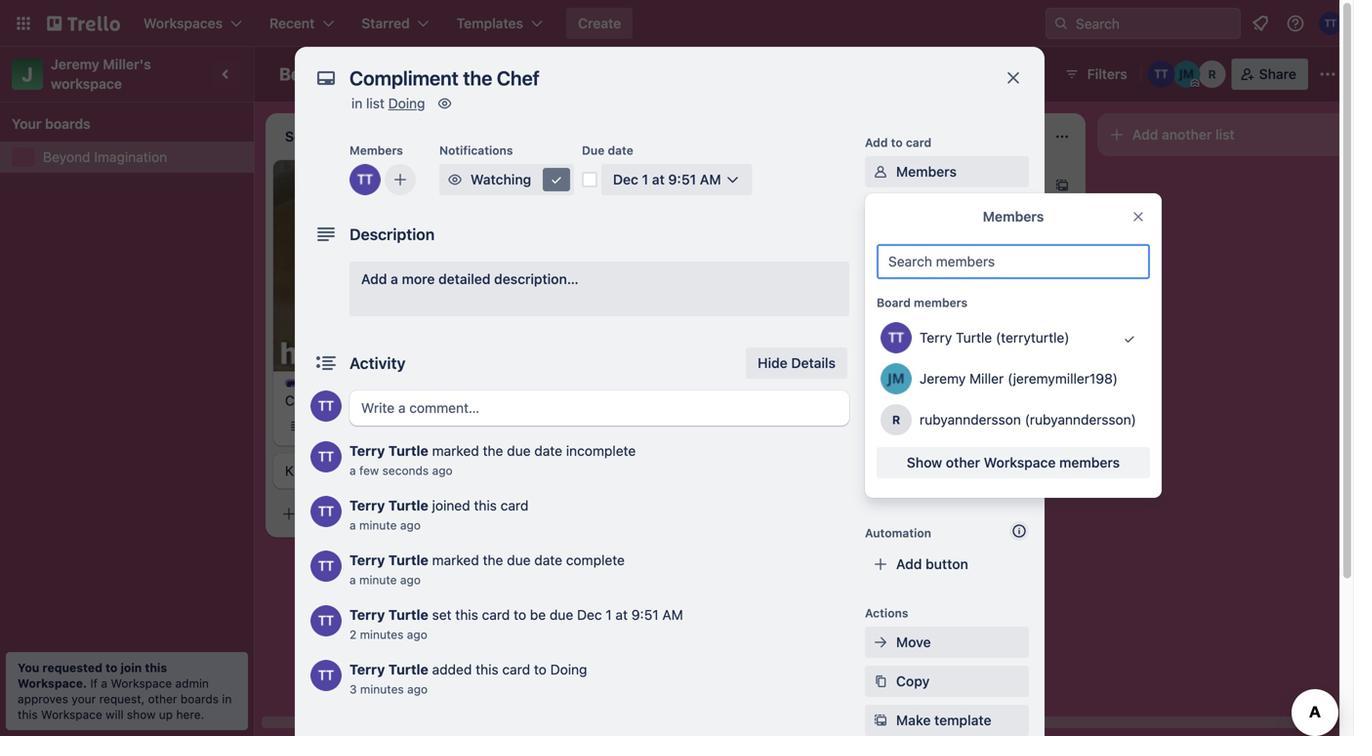 Task type: vqa. For each thing, say whether or not it's contained in the screenshot.


Task type: locate. For each thing, give the bounding box(es) containing it.
if a workspace admin approves your request, other boards in this workspace will show up here.
[[18, 677, 232, 722]]

0 horizontal spatial add a card button
[[273, 498, 492, 530]]

1 horizontal spatial 9:51
[[668, 171, 696, 187]]

a inside terry turtle joined this card a minute ago
[[350, 519, 356, 532]]

a up 2
[[350, 573, 356, 587]]

0 vertical spatial create
[[578, 15, 621, 31]]

1 vertical spatial beyond imagination
[[43, 149, 167, 165]]

jeremy miller's workspace
[[51, 56, 155, 92]]

sm image inside checklist link
[[871, 240, 891, 260]]

0 vertical spatial other
[[946, 455, 981, 471]]

0 horizontal spatial am
[[663, 607, 683, 623]]

0 vertical spatial beyond imagination
[[279, 63, 446, 84]]

to inside terry turtle added this card to doing 3 minutes ago
[[534, 662, 547, 678]]

1 vertical spatial am
[[663, 607, 683, 623]]

0 horizontal spatial workspace
[[41, 708, 102, 722]]

minute down the few
[[359, 519, 397, 532]]

marked
[[432, 443, 479, 459], [432, 552, 479, 568]]

turtle inside 'terry turtle set this card to be due dec 1 at 9:51 am 2 minutes ago'
[[388, 607, 429, 623]]

Search field
[[1069, 9, 1240, 38]]

doing down board name text box at the left of page
[[388, 95, 425, 111]]

this member was added to card image
[[1109, 318, 1150, 359]]

add to card
[[865, 136, 932, 149]]

create for create
[[578, 15, 621, 31]]

a inside terry turtle marked the due date complete a minute ago
[[350, 573, 356, 587]]

turtle inside terry turtle marked the due date incomplete a few seconds ago
[[388, 443, 429, 459]]

sm image inside watching button
[[445, 170, 465, 189]]

due
[[507, 443, 531, 459], [507, 552, 531, 568], [550, 607, 573, 623]]

turtle down terry turtle joined this card a minute ago
[[388, 552, 429, 568]]

0 vertical spatial the
[[483, 443, 503, 459]]

meeting
[[333, 463, 384, 479]]

terry turtle marked the due date incomplete a few seconds ago
[[350, 443, 636, 478]]

terry turtle (terryturtle) image down 'kickoff meeting'
[[311, 496, 342, 527]]

other
[[946, 455, 981, 471], [148, 692, 177, 706]]

boards down admin at the bottom left of the page
[[181, 692, 219, 706]]

0 vertical spatial members
[[350, 144, 403, 157]]

0 horizontal spatial beyond
[[43, 149, 90, 165]]

terry inside terry turtle marked the due date complete a minute ago
[[350, 552, 385, 568]]

1 minutes from the top
[[360, 628, 404, 642]]

turtle down seconds
[[388, 498, 429, 514]]

ago down seconds
[[400, 519, 421, 532]]

few
[[359, 464, 379, 478]]

this
[[474, 498, 497, 514], [455, 607, 478, 623], [145, 661, 167, 675], [476, 662, 499, 678], [18, 708, 38, 722]]

watching
[[471, 171, 531, 187]]

create
[[578, 15, 621, 31], [285, 392, 327, 409]]

1 vertical spatial minute
[[359, 573, 397, 587]]

dates
[[896, 281, 934, 297]]

boards right the your
[[45, 116, 90, 132]]

3 minutes ago link
[[350, 683, 428, 696]]

due
[[582, 144, 605, 157]]

2 marked from the top
[[432, 552, 479, 568]]

workspace down your on the left of page
[[41, 708, 102, 722]]

create from template… image
[[1055, 178, 1070, 193]]

1 horizontal spatial at
[[652, 171, 665, 187]]

sm image down add to card
[[871, 162, 891, 182]]

sm image left mark due date as complete "checkbox"
[[547, 170, 566, 189]]

terry turtle (terryturtle) image
[[770, 246, 793, 270], [311, 441, 342, 473], [311, 551, 342, 582], [311, 605, 342, 637]]

doing inside terry turtle added this card to doing 3 minutes ago
[[550, 662, 587, 678]]

the inside terry turtle marked the due date complete a minute ago
[[483, 552, 503, 568]]

thoughts thinking
[[562, 169, 636, 197]]

custom
[[896, 398, 947, 414]]

0 vertical spatial dec
[[613, 171, 639, 187]]

add button
[[896, 556, 969, 572]]

at down complete
[[616, 607, 628, 623]]

r button
[[1199, 61, 1226, 88]]

this right added
[[476, 662, 499, 678]]

workspace down rubyanndersson (rubyanndersson)
[[984, 455, 1056, 471]]

to left be
[[514, 607, 526, 623]]

0 vertical spatial doing
[[388, 95, 425, 111]]

terry turtle (terryturtle)
[[920, 330, 1070, 346]]

turtle up seconds
[[388, 443, 429, 459]]

create inside create button
[[578, 15, 621, 31]]

date left complete
[[534, 552, 563, 568]]

this right join
[[145, 661, 167, 675]]

add a card button down the few
[[273, 498, 492, 530]]

1 down instagram
[[375, 419, 380, 433]]

3
[[350, 683, 357, 696]]

imagination inside beyond imagination link
[[94, 149, 167, 165]]

1 down complete
[[606, 607, 612, 623]]

1 the from the top
[[483, 443, 503, 459]]

date inside terry turtle marked the due date complete a minute ago
[[534, 552, 563, 568]]

1 horizontal spatial power-
[[926, 476, 972, 492]]

terry turtle (terryturtle) image
[[1319, 12, 1343, 35], [1148, 61, 1175, 88], [350, 164, 381, 195], [881, 322, 912, 354], [311, 391, 342, 422], [492, 414, 516, 438], [311, 496, 342, 527], [311, 660, 342, 691]]

card up members link
[[906, 136, 932, 149]]

date inside terry turtle marked the due date incomplete a few seconds ago
[[534, 443, 563, 459]]

power-
[[865, 448, 906, 462], [926, 476, 972, 492]]

1 horizontal spatial create
[[578, 15, 621, 31]]

terry
[[920, 330, 952, 346], [350, 443, 385, 459], [350, 498, 385, 514], [350, 552, 385, 568], [350, 607, 385, 623], [350, 662, 385, 678]]

power- down rubyanndersson (rubyanndersson) "element"
[[865, 448, 906, 462]]

make template link
[[865, 705, 1029, 736]]

add a card button
[[828, 170, 1047, 201], [273, 498, 492, 530]]

0 horizontal spatial add a card
[[305, 506, 374, 522]]

hide
[[758, 355, 788, 371]]

1
[[642, 171, 649, 187], [611, 251, 616, 265], [336, 419, 341, 433], [375, 419, 380, 433], [606, 607, 612, 623]]

description
[[350, 225, 435, 244]]

members down the (rubyanndersson)
[[1060, 455, 1120, 471]]

terry inside 'terry turtle set this card to be due dec 1 at 9:51 am 2 minutes ago'
[[350, 607, 385, 623]]

jeremy miller (jeremymiller198) image
[[881, 363, 912, 395]]

0 vertical spatial list
[[366, 95, 385, 111]]

workspace for other
[[984, 455, 1056, 471]]

1 down thinking
[[611, 251, 616, 265]]

board
[[877, 296, 911, 310]]

members up "add members to card" "image"
[[350, 144, 403, 157]]

1 vertical spatial 9:51
[[632, 607, 659, 623]]

0 vertical spatial minute
[[359, 519, 397, 532]]

turtle up 2 minutes ago link
[[388, 607, 429, 623]]

0 vertical spatial in
[[352, 95, 363, 111]]

terry inside terry turtle added this card to doing 3 minutes ago
[[350, 662, 385, 678]]

open information menu image
[[1286, 14, 1306, 33]]

minutes right 2
[[360, 628, 404, 642]]

list right another
[[1216, 126, 1235, 143]]

marked up joined
[[432, 443, 479, 459]]

create from template… image
[[500, 506, 516, 522]]

due for incomplete
[[507, 443, 531, 459]]

add a card
[[859, 177, 929, 193], [305, 506, 374, 522]]

None text field
[[340, 61, 984, 96]]

1 horizontal spatial boards
[[181, 692, 219, 706]]

1 inside option
[[611, 251, 616, 265]]

this inside terry turtle added this card to doing 3 minutes ago
[[476, 662, 499, 678]]

jeremy up custom fields
[[920, 371, 966, 387]]

1 right thoughts
[[642, 171, 649, 187]]

minute up 2 minutes ago link
[[359, 573, 397, 587]]

card down 'terry turtle set this card to be due dec 1 at 9:51 am 2 minutes ago'
[[502, 662, 530, 678]]

due inside terry turtle marked the due date incomplete a few seconds ago
[[507, 443, 531, 459]]

add a card button for create from template… image
[[273, 498, 492, 530]]

1 vertical spatial a minute ago link
[[350, 573, 421, 587]]

terry turtle set this card to be due dec 1 at 9:51 am 2 minutes ago
[[350, 607, 683, 642]]

at right thoughts
[[652, 171, 665, 187]]

sm image inside make template link
[[871, 711, 891, 730]]

2 the from the top
[[483, 552, 503, 568]]

2 vertical spatial due
[[550, 607, 573, 623]]

beyond imagination
[[279, 63, 446, 84], [43, 149, 167, 165]]

card left be
[[482, 607, 510, 623]]

jeremy inside jeremy miller's workspace
[[51, 56, 99, 72]]

to left join
[[105, 661, 118, 675]]

kickoff
[[285, 463, 329, 479]]

1 vertical spatial other
[[148, 692, 177, 706]]

the up create from template… image
[[483, 443, 503, 459]]

sm image for move
[[871, 633, 891, 652]]

request,
[[99, 692, 145, 706]]

0 vertical spatial 9:51
[[668, 171, 696, 187]]

imagination down your boards with 1 items element
[[94, 149, 167, 165]]

add a card button down add to card
[[828, 170, 1047, 201]]

beyond imagination up in list doing
[[279, 63, 446, 84]]

marked down terry turtle joined this card a minute ago
[[432, 552, 479, 568]]

button
[[926, 556, 969, 572]]

1 a minute ago link from the top
[[350, 519, 421, 532]]

0 horizontal spatial power-
[[865, 448, 906, 462]]

add down 'show'
[[896, 476, 922, 492]]

1 horizontal spatial members
[[1060, 455, 1120, 471]]

beyond inside board name text box
[[279, 63, 342, 84]]

1 horizontal spatial workspace
[[111, 677, 172, 690]]

automation image
[[1023, 59, 1051, 86]]

add a more detailed description…
[[361, 271, 579, 287]]

board image
[[541, 65, 557, 81]]

terry turtle (terryturtle) image left "add members to card" "image"
[[350, 164, 381, 195]]

1 horizontal spatial jeremy
[[920, 371, 966, 387]]

0 vertical spatial a minute ago link
[[350, 519, 421, 532]]

0 horizontal spatial list
[[366, 95, 385, 111]]

jeremy miller (jeremymiller198)
[[920, 371, 1118, 387]]

0 horizontal spatial jeremy
[[51, 56, 99, 72]]

show
[[907, 455, 943, 471]]

members down add to card
[[896, 164, 957, 180]]

date
[[608, 144, 634, 157], [534, 443, 563, 459], [534, 552, 563, 568]]

0 horizontal spatial create
[[285, 392, 327, 409]]

1 vertical spatial in
[[222, 692, 232, 706]]

0 vertical spatial workspace
[[984, 455, 1056, 471]]

dec 1 at 9:51 am
[[613, 171, 721, 187]]

0 vertical spatial am
[[700, 171, 721, 187]]

due right be
[[550, 607, 573, 623]]

1 marked from the top
[[432, 443, 479, 459]]

1 vertical spatial workspace
[[111, 677, 172, 690]]

9:51 inside 'terry turtle set this card to be due dec 1 at 9:51 am 2 minutes ago'
[[632, 607, 659, 623]]

doing down 'terry turtle set this card to be due dec 1 at 9:51 am 2 minutes ago'
[[550, 662, 587, 678]]

terry turtle added this card to doing 3 minutes ago
[[350, 662, 587, 696]]

a minute ago link down kickoff meeting link
[[350, 519, 421, 532]]

turtle up "3 minutes ago" link
[[388, 662, 429, 678]]

workspace
[[984, 455, 1056, 471], [111, 677, 172, 690], [41, 708, 102, 722]]

r right jeremy miller (jeremymiller198) icon
[[1209, 67, 1217, 81]]

be
[[530, 607, 546, 623]]

sm image
[[871, 162, 891, 182], [547, 170, 566, 189], [871, 357, 891, 377]]

a left the few
[[350, 464, 356, 478]]

members
[[350, 144, 403, 157], [896, 164, 957, 180], [983, 208, 1044, 225]]

rubyanndersson (rubyanndersson) element
[[881, 404, 912, 436]]

a right if
[[101, 677, 107, 690]]

sm image for make template
[[871, 711, 891, 730]]

2 vertical spatial workspace
[[41, 708, 102, 722]]

copy
[[896, 673, 930, 689]]

1 vertical spatial marked
[[432, 552, 479, 568]]

2 vertical spatial date
[[534, 552, 563, 568]]

terry inside terry turtle joined this card a minute ago
[[350, 498, 385, 514]]

0 vertical spatial imagination
[[346, 63, 446, 84]]

minutes inside terry turtle added this card to doing 3 minutes ago
[[360, 683, 404, 696]]

workspace for a
[[111, 677, 172, 690]]

1 horizontal spatial doing
[[550, 662, 587, 678]]

this inside terry turtle joined this card a minute ago
[[474, 498, 497, 514]]

sm image inside copy link
[[871, 672, 891, 691]]

terry inside terry turtle marked the due date incomplete a few seconds ago
[[350, 443, 385, 459]]

added
[[432, 662, 472, 678]]

1 horizontal spatial add a card button
[[828, 170, 1047, 201]]

at inside button
[[652, 171, 665, 187]]

due down create from template… image
[[507, 552, 531, 568]]

1 vertical spatial dec
[[586, 251, 608, 265]]

1 horizontal spatial am
[[700, 171, 721, 187]]

power-ups
[[865, 448, 929, 462]]

imagination up in list doing
[[346, 63, 446, 84]]

sm image inside cover link
[[871, 357, 891, 377]]

0 vertical spatial members
[[914, 296, 968, 310]]

1 horizontal spatial members
[[896, 164, 957, 180]]

1 horizontal spatial r
[[1209, 67, 1217, 81]]

dec inside option
[[586, 251, 608, 265]]

r for rubyanndersson (rubyanndersson) "element"
[[892, 413, 901, 427]]

dec down due date at the top left of page
[[613, 171, 639, 187]]

1 vertical spatial the
[[483, 552, 503, 568]]

terry turtle (terryturtle) image for set this card to be due dec 1 at 9:51 am
[[311, 605, 342, 637]]

ago up joined
[[432, 464, 453, 478]]

sm image left copy
[[871, 672, 891, 691]]

ago inside terry turtle added this card to doing 3 minutes ago
[[407, 683, 428, 696]]

r inside rubyanndersson (rubyanndersson) 'image'
[[1209, 67, 1217, 81]]

terry turtle (terryturtle) image left r button
[[1148, 61, 1175, 88]]

the inside terry turtle marked the due date incomplete a few seconds ago
[[483, 443, 503, 459]]

2 vertical spatial dec
[[577, 607, 602, 623]]

1 horizontal spatial beyond imagination
[[279, 63, 446, 84]]

workspace.
[[18, 677, 87, 690]]

1 vertical spatial members
[[896, 164, 957, 180]]

1 minute from the top
[[359, 519, 397, 532]]

ago up 2 minutes ago link
[[400, 573, 421, 587]]

r up power-ups
[[892, 413, 901, 427]]

card inside terry turtle added this card to doing 3 minutes ago
[[502, 662, 530, 678]]

the down create from template… image
[[483, 552, 503, 568]]

create inside create instagram link
[[285, 392, 327, 409]]

this inside 'terry turtle set this card to be due dec 1 at 9:51 am 2 minutes ago'
[[455, 607, 478, 623]]

to down 'terry turtle set this card to be due dec 1 at 9:51 am 2 minutes ago'
[[534, 662, 547, 678]]

0 vertical spatial at
[[652, 171, 665, 187]]

0 vertical spatial marked
[[432, 443, 479, 459]]

1 vertical spatial create
[[285, 392, 327, 409]]

your
[[72, 692, 96, 706]]

terry turtle (terryturtle) image for marked the due date complete
[[311, 551, 342, 582]]

jeremy up workspace
[[51, 56, 99, 72]]

sm image inside members link
[[871, 162, 891, 182]]

add button button
[[865, 549, 1029, 580]]

2 a minute ago link from the top
[[350, 573, 421, 587]]

ups down rubyanndersson (rubyanndersson) "element"
[[906, 448, 929, 462]]

1 vertical spatial add a card button
[[273, 498, 492, 530]]

ups
[[906, 448, 929, 462], [972, 476, 997, 492]]

turtle inside terry turtle added this card to doing 3 minutes ago
[[388, 662, 429, 678]]

checklist link
[[865, 234, 1029, 266]]

turtle for terry turtle (terryturtle)
[[956, 330, 992, 346]]

rubyanndersson
[[920, 412, 1021, 428]]

add down kickoff
[[305, 506, 331, 522]]

boards
[[45, 116, 90, 132], [181, 692, 219, 706]]

a
[[889, 177, 896, 193], [391, 271, 398, 287], [350, 464, 356, 478], [334, 506, 342, 522], [350, 519, 356, 532], [350, 573, 356, 587], [101, 677, 107, 690]]

create instagram
[[285, 392, 394, 409]]

beyond
[[279, 63, 342, 84], [43, 149, 90, 165]]

jeremy for jeremy miller (jeremymiller198)
[[920, 371, 966, 387]]

automation
[[865, 526, 932, 540]]

0 horizontal spatial r
[[892, 413, 901, 427]]

your boards
[[12, 116, 90, 132]]

sm image down the actions
[[871, 633, 891, 652]]

beyond imagination inside beyond imagination link
[[43, 149, 167, 165]]

attachment
[[896, 320, 972, 336]]

0 horizontal spatial beyond imagination
[[43, 149, 167, 165]]

members up attachment
[[914, 296, 968, 310]]

1 vertical spatial at
[[616, 607, 628, 623]]

1 horizontal spatial list
[[1216, 126, 1235, 143]]

terry for terry turtle marked the due date complete a minute ago
[[350, 552, 385, 568]]

0 vertical spatial power-
[[865, 448, 906, 462]]

date for complete
[[534, 552, 563, 568]]

terry turtle (terryturtle) image down the color: purple, title: none icon
[[311, 391, 342, 422]]

dec right be
[[577, 607, 602, 623]]

here.
[[176, 708, 204, 722]]

0 notifications image
[[1249, 12, 1272, 35]]

terry for terry turtle set this card to be due dec 1 at 9:51 am 2 minutes ago
[[350, 607, 385, 623]]

card down meeting
[[345, 506, 374, 522]]

minutes right 3
[[360, 683, 404, 696]]

cover
[[896, 359, 934, 375]]

add another list button
[[1098, 113, 1354, 156]]

custom fields
[[896, 398, 988, 414]]

Write a comment text field
[[350, 391, 850, 426]]

1 horizontal spatial imagination
[[346, 63, 446, 84]]

0 horizontal spatial ups
[[906, 448, 929, 462]]

this down approves on the left bottom
[[18, 708, 38, 722]]

2 horizontal spatial members
[[983, 208, 1044, 225]]

sm image inside watching button
[[547, 170, 566, 189]]

0 horizontal spatial other
[[148, 692, 177, 706]]

0 vertical spatial boards
[[45, 116, 90, 132]]

a down meeting
[[350, 519, 356, 532]]

0 vertical spatial minutes
[[360, 628, 404, 642]]

details
[[791, 355, 836, 371]]

1 vertical spatial boards
[[181, 692, 219, 706]]

1 vertical spatial imagination
[[94, 149, 167, 165]]

0 vertical spatial add a card button
[[828, 170, 1047, 201]]

sm image
[[435, 94, 455, 113], [445, 170, 465, 189], [871, 240, 891, 260], [871, 633, 891, 652], [871, 672, 891, 691], [871, 711, 891, 730]]

due inside terry turtle marked the due date complete a minute ago
[[507, 552, 531, 568]]

sm image inside move link
[[871, 633, 891, 652]]

primary element
[[0, 0, 1354, 47]]

turtle for terry turtle added this card to doing 3 minutes ago
[[388, 662, 429, 678]]

other up add power-ups
[[946, 455, 981, 471]]

terry turtle (terryturtle) image right open information menu image
[[1319, 12, 1343, 35]]

dec down thinking
[[586, 251, 608, 265]]

1 horizontal spatial other
[[946, 455, 981, 471]]

Mark due date as complete checkbox
[[582, 172, 598, 187]]

turtle up cover link
[[956, 330, 992, 346]]

turtle for terry turtle marked the due date incomplete a few seconds ago
[[388, 443, 429, 459]]

dec inside button
[[613, 171, 639, 187]]

this for 3
[[476, 662, 499, 678]]

marked inside terry turtle marked the due date complete a minute ago
[[432, 552, 479, 568]]

1 vertical spatial beyond
[[43, 149, 90, 165]]

members up search members text field
[[983, 208, 1044, 225]]

notifications
[[439, 144, 513, 157]]

ups down show other workspace members
[[972, 476, 997, 492]]

0 horizontal spatial 9:51
[[632, 607, 659, 623]]

the
[[483, 443, 503, 459], [483, 552, 503, 568]]

1 vertical spatial ups
[[972, 476, 997, 492]]

boards inside if a workspace admin approves your request, other boards in this workspace will show up here.
[[181, 692, 219, 706]]

1 vertical spatial jeremy
[[920, 371, 966, 387]]

in
[[352, 95, 363, 111], [222, 692, 232, 706]]

marked inside terry turtle marked the due date incomplete a few seconds ago
[[432, 443, 479, 459]]

0 horizontal spatial boards
[[45, 116, 90, 132]]

this right the set
[[455, 607, 478, 623]]

date right due at the top of the page
[[608, 144, 634, 157]]

0 vertical spatial due
[[507, 443, 531, 459]]

turtle inside terry turtle marked the due date complete a minute ago
[[388, 552, 429, 568]]

turtle inside terry turtle joined this card a minute ago
[[388, 498, 429, 514]]

jeremy
[[51, 56, 99, 72], [920, 371, 966, 387]]

2 minutes from the top
[[360, 683, 404, 696]]

sm image left make
[[871, 711, 891, 730]]

show other workspace members
[[907, 455, 1120, 471]]

power ups image
[[996, 66, 1011, 82]]

incomplete
[[566, 443, 636, 459]]

0 vertical spatial ups
[[906, 448, 929, 462]]

your
[[12, 116, 42, 132]]

ago
[[432, 464, 453, 478], [400, 519, 421, 532], [400, 573, 421, 587], [407, 628, 428, 642], [407, 683, 428, 696]]

other up up
[[148, 692, 177, 706]]

color: purple, title: none image
[[285, 379, 324, 387]]

card down terry turtle marked the due date incomplete a few seconds ago at the bottom left
[[501, 498, 529, 514]]

marked for marked the due date complete
[[432, 552, 479, 568]]

0 horizontal spatial imagination
[[94, 149, 167, 165]]

0 vertical spatial beyond
[[279, 63, 342, 84]]

add a card down 'kickoff meeting'
[[305, 506, 374, 522]]

add down automation
[[896, 556, 922, 572]]

terry turtle (terryturtle) image up the cover
[[881, 322, 912, 354]]

1 vertical spatial list
[[1216, 126, 1235, 143]]

1 horizontal spatial beyond
[[279, 63, 342, 84]]

custom fields button
[[865, 396, 1029, 416]]

0 horizontal spatial in
[[222, 692, 232, 706]]

2
[[350, 628, 357, 642]]

your boards with 1 items element
[[12, 112, 232, 136]]

beyond imagination down your boards with 1 items element
[[43, 149, 167, 165]]

color: bold red, title: "thoughts" element
[[562, 168, 636, 183]]

1 vertical spatial minutes
[[360, 683, 404, 696]]

1 vertical spatial date
[[534, 443, 563, 459]]

actions
[[865, 606, 909, 620]]

1 vertical spatial r
[[892, 413, 901, 427]]

r inside rubyanndersson (rubyanndersson) "element"
[[892, 413, 901, 427]]

ago inside terry turtle marked the due date complete a minute ago
[[400, 573, 421, 587]]

2 minute from the top
[[359, 573, 397, 587]]



Task type: describe. For each thing, give the bounding box(es) containing it.
back to home image
[[47, 8, 120, 39]]

other inside if a workspace admin approves your request, other boards in this workspace will show up here.
[[148, 692, 177, 706]]

dec 1
[[586, 251, 616, 265]]

terry for terry turtle joined this card a minute ago
[[350, 498, 385, 514]]

a inside if a workspace admin approves your request, other boards in this workspace will show up here.
[[101, 677, 107, 690]]

terry turtle (terryturtle) image for marked the due date incomplete
[[311, 441, 342, 473]]

create for create instagram
[[285, 392, 327, 409]]

checklist
[[896, 242, 957, 258]]

jeremy miller (jeremymiller198) image
[[1174, 61, 1201, 88]]

joined
[[432, 498, 470, 514]]

turtle for terry turtle set this card to be due dec 1 at 9:51 am 2 minutes ago
[[388, 607, 429, 623]]

workspace
[[51, 76, 122, 92]]

am inside 'terry turtle set this card to be due dec 1 at 9:51 am 2 minutes ago'
[[663, 607, 683, 623]]

ago inside 'terry turtle set this card to be due dec 1 at 9:51 am 2 minutes ago'
[[407, 628, 428, 642]]

beyond inside beyond imagination link
[[43, 149, 90, 165]]

terry for terry turtle marked the due date incomplete a few seconds ago
[[350, 443, 385, 459]]

sm image for checklist
[[871, 240, 891, 260]]

in list doing
[[352, 95, 425, 111]]

card down add to card
[[900, 177, 929, 193]]

instagram
[[331, 392, 394, 409]]

Board name text field
[[270, 59, 455, 90]]

add members to card image
[[393, 170, 408, 189]]

miller
[[970, 371, 1004, 387]]

show other workspace members link
[[877, 447, 1150, 479]]

will
[[106, 708, 124, 722]]

you
[[18, 661, 39, 675]]

sm image for copy
[[871, 672, 891, 691]]

minute inside terry turtle marked the due date complete a minute ago
[[359, 573, 397, 587]]

1 vertical spatial add a card
[[305, 506, 374, 522]]

(jeremymiller198)
[[1008, 371, 1118, 387]]

dates button
[[865, 273, 1029, 305]]

share
[[1259, 66, 1297, 82]]

0 vertical spatial date
[[608, 144, 634, 157]]

to inside 'terry turtle set this card to be due dec 1 at 9:51 am 2 minutes ago'
[[514, 607, 526, 623]]

dec for dec 1
[[586, 251, 608, 265]]

description…
[[494, 271, 579, 287]]

add another list
[[1133, 126, 1235, 143]]

the for marked the due date complete
[[483, 552, 503, 568]]

ago inside terry turtle marked the due date incomplete a few seconds ago
[[432, 464, 453, 478]]

card inside 'terry turtle set this card to be due dec 1 at 9:51 am 2 minutes ago'
[[482, 607, 510, 623]]

(terryturtle)
[[996, 330, 1070, 346]]

j
[[22, 62, 33, 85]]

filters
[[1088, 66, 1128, 82]]

create button
[[566, 8, 633, 39]]

1 down create instagram
[[336, 419, 341, 433]]

1 horizontal spatial add a card
[[859, 177, 929, 193]]

admin
[[175, 677, 209, 690]]

1 horizontal spatial in
[[352, 95, 363, 111]]

star or unstar board image
[[467, 66, 483, 82]]

due date
[[582, 144, 634, 157]]

complete
[[566, 552, 625, 568]]

thinking link
[[562, 180, 789, 199]]

add a card button for create from template… icon
[[828, 170, 1047, 201]]

0 horizontal spatial members
[[350, 144, 403, 157]]

marked for marked the due date incomplete
[[432, 443, 479, 459]]

1 horizontal spatial ups
[[972, 476, 997, 492]]

card inside terry turtle joined this card a minute ago
[[501, 498, 529, 514]]

requested
[[42, 661, 102, 675]]

thoughts
[[582, 169, 636, 183]]

this inside "you requested to join this workspace."
[[145, 661, 167, 675]]

0 horizontal spatial doing
[[388, 95, 425, 111]]

add power-ups link
[[865, 469, 1029, 500]]

miller's
[[103, 56, 151, 72]]

due for complete
[[507, 552, 531, 568]]

set
[[432, 607, 452, 623]]

boards inside your boards with 1 items element
[[45, 116, 90, 132]]

at inside 'terry turtle set this card to be due dec 1 at 9:51 am 2 minutes ago'
[[616, 607, 628, 623]]

imagination inside board name text box
[[346, 63, 446, 84]]

a minute ago link for marked the due date complete
[[350, 573, 421, 587]]

approves
[[18, 692, 68, 706]]

create instagram link
[[285, 391, 512, 411]]

board members
[[877, 296, 968, 310]]

r for rubyanndersson (rubyanndersson) 'image'
[[1209, 67, 1217, 81]]

more
[[402, 271, 435, 287]]

jeremy for jeremy miller's workspace
[[51, 56, 99, 72]]

seconds
[[382, 464, 429, 478]]

a left more
[[391, 271, 398, 287]]

add left more
[[361, 271, 387, 287]]

Dec 1 checkbox
[[562, 246, 622, 270]]

am inside button
[[700, 171, 721, 187]]

this inside if a workspace admin approves your request, other boards in this workspace will show up here.
[[18, 708, 38, 722]]

ago inside terry turtle joined this card a minute ago
[[400, 519, 421, 532]]

turtle for terry turtle joined this card a minute ago
[[388, 498, 429, 514]]

minute inside terry turtle joined this card a minute ago
[[359, 519, 397, 532]]

list inside button
[[1216, 126, 1235, 143]]

the for marked the due date incomplete
[[483, 443, 503, 459]]

this for due
[[455, 607, 478, 623]]

2 minutes ago link
[[350, 628, 428, 642]]

add a more detailed description… link
[[350, 262, 850, 316]]

sm image right "doing" link
[[435, 94, 455, 113]]

9:51 inside button
[[668, 171, 696, 187]]

sm image for cover
[[871, 357, 891, 377]]

fields
[[950, 398, 988, 414]]

up
[[159, 708, 173, 722]]

a few seconds ago link
[[350, 464, 453, 478]]

a inside terry turtle marked the due date incomplete a few seconds ago
[[350, 464, 356, 478]]

1 inside button
[[642, 171, 649, 187]]

rubyanndersson (rubyanndersson) image
[[1199, 61, 1226, 88]]

doing link
[[388, 95, 425, 111]]

add down add to card
[[859, 177, 885, 193]]

thinking
[[562, 181, 617, 197]]

add up members link
[[865, 136, 888, 149]]

sm image for members
[[871, 162, 891, 182]]

dec inside 'terry turtle set this card to be due dec 1 at 9:51 am 2 minutes ago'
[[577, 607, 602, 623]]

this for ago
[[474, 498, 497, 514]]

beyond imagination inside board name text box
[[279, 63, 446, 84]]

another
[[1162, 126, 1212, 143]]

in inside if a workspace admin approves your request, other boards in this workspace will show up here.
[[222, 692, 232, 706]]

terry for terry turtle added this card to doing 3 minutes ago
[[350, 662, 385, 678]]

workspace visible image
[[502, 66, 518, 82]]

detailed
[[439, 271, 491, 287]]

if
[[90, 677, 98, 690]]

1 vertical spatial members
[[1060, 455, 1120, 471]]

search image
[[1054, 16, 1069, 31]]

date for incomplete
[[534, 443, 563, 459]]

due inside 'terry turtle set this card to be due dec 1 at 9:51 am 2 minutes ago'
[[550, 607, 573, 623]]

terry turtle (terryturtle) image up terry turtle marked the due date incomplete a few seconds ago at the bottom left
[[492, 414, 516, 438]]

members link
[[865, 156, 1029, 187]]

hide details
[[758, 355, 836, 371]]

kickoff meeting
[[285, 463, 384, 479]]

dec 1 at 9:51 am button
[[602, 164, 753, 195]]

beyond imagination link
[[43, 147, 242, 167]]

cover link
[[865, 352, 1029, 383]]

make template
[[896, 712, 992, 729]]

members inside members link
[[896, 164, 957, 180]]

join
[[121, 661, 142, 675]]

a down add to card
[[889, 177, 896, 193]]

0 horizontal spatial members
[[914, 296, 968, 310]]

rubyanndersson (rubyanndersson)
[[920, 412, 1137, 428]]

dec for dec 1 at 9:51 am
[[613, 171, 639, 187]]

(rubyanndersson)
[[1025, 412, 1137, 428]]

to inside "you requested to join this workspace."
[[105, 661, 118, 675]]

Search members text field
[[877, 244, 1150, 279]]

sm image for watching
[[445, 170, 465, 189]]

move
[[896, 634, 931, 650]]

attachment button
[[865, 312, 1029, 344]]

1 inside 'terry turtle set this card to be due dec 1 at 9:51 am 2 minutes ago'
[[606, 607, 612, 623]]

add power-ups
[[896, 476, 997, 492]]

hide details link
[[746, 348, 848, 379]]

a down 'kickoff meeting'
[[334, 506, 342, 522]]

terry for terry turtle (terryturtle)
[[920, 330, 952, 346]]

show
[[127, 708, 156, 722]]

terry turtle (terryturtle) image left 3
[[311, 660, 342, 691]]

kickoff meeting link
[[285, 461, 512, 481]]

1 vertical spatial power-
[[926, 476, 972, 492]]

share button
[[1232, 59, 1309, 90]]

copy link
[[865, 666, 1029, 697]]

move link
[[865, 627, 1029, 658]]

filters button
[[1058, 59, 1133, 90]]

minutes inside 'terry turtle set this card to be due dec 1 at 9:51 am 2 minutes ago'
[[360, 628, 404, 642]]

add left another
[[1133, 126, 1159, 143]]

2 vertical spatial members
[[983, 208, 1044, 225]]

a minute ago link for joined this card
[[350, 519, 421, 532]]

turtle for terry turtle marked the due date complete a minute ago
[[388, 552, 429, 568]]

activity
[[350, 354, 406, 373]]

to up members link
[[891, 136, 903, 149]]

show menu image
[[1318, 64, 1338, 84]]



